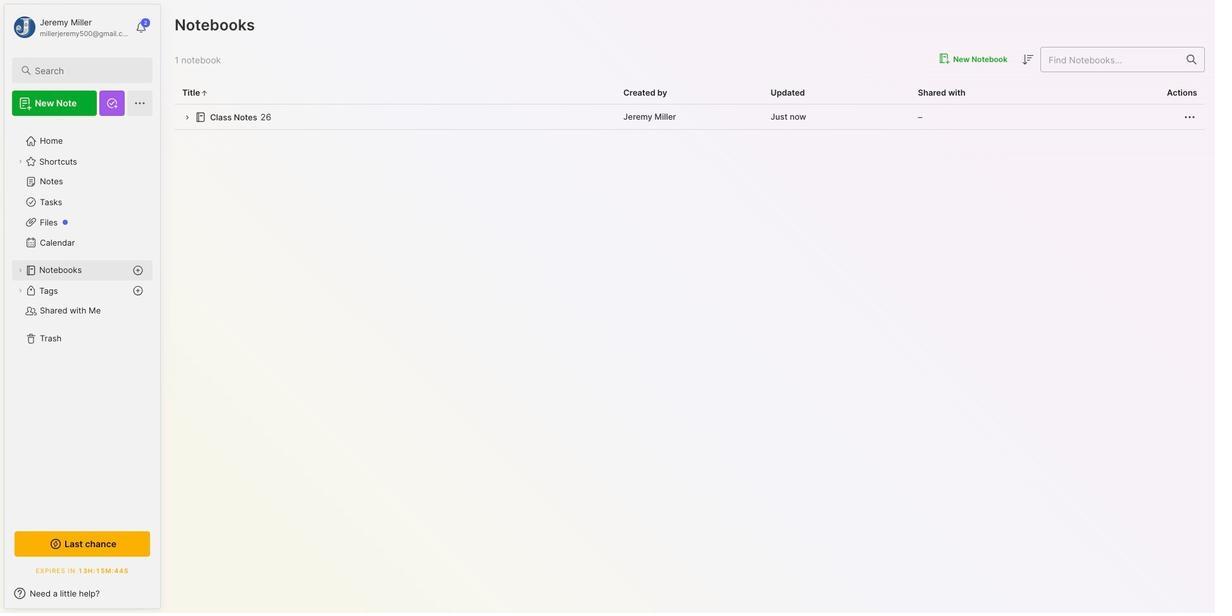 Task type: describe. For each thing, give the bounding box(es) containing it.
none search field inside main 'element'
[[35, 63, 141, 78]]

Sort field
[[1021, 52, 1036, 67]]

more actions image
[[1183, 109, 1198, 124]]

Account field
[[12, 15, 129, 40]]

arrow image
[[182, 113, 192, 122]]

click to collapse image
[[160, 590, 169, 605]]

expand notebooks image
[[16, 267, 24, 274]]



Task type: vqa. For each thing, say whether or not it's contained in the screenshot.
tree
yes



Task type: locate. For each thing, give the bounding box(es) containing it.
None search field
[[35, 63, 141, 78]]

Search text field
[[35, 65, 141, 77]]

main element
[[0, 0, 165, 613]]

WHAT'S NEW field
[[4, 583, 160, 604]]

tree
[[4, 123, 160, 517]]

Find Notebooks… text field
[[1042, 49, 1180, 70]]

expand tags image
[[16, 287, 24, 294]]

More actions field
[[1183, 109, 1198, 124]]

tree inside main 'element'
[[4, 123, 160, 517]]

sort options image
[[1021, 52, 1036, 67]]

row
[[175, 104, 1206, 130]]



